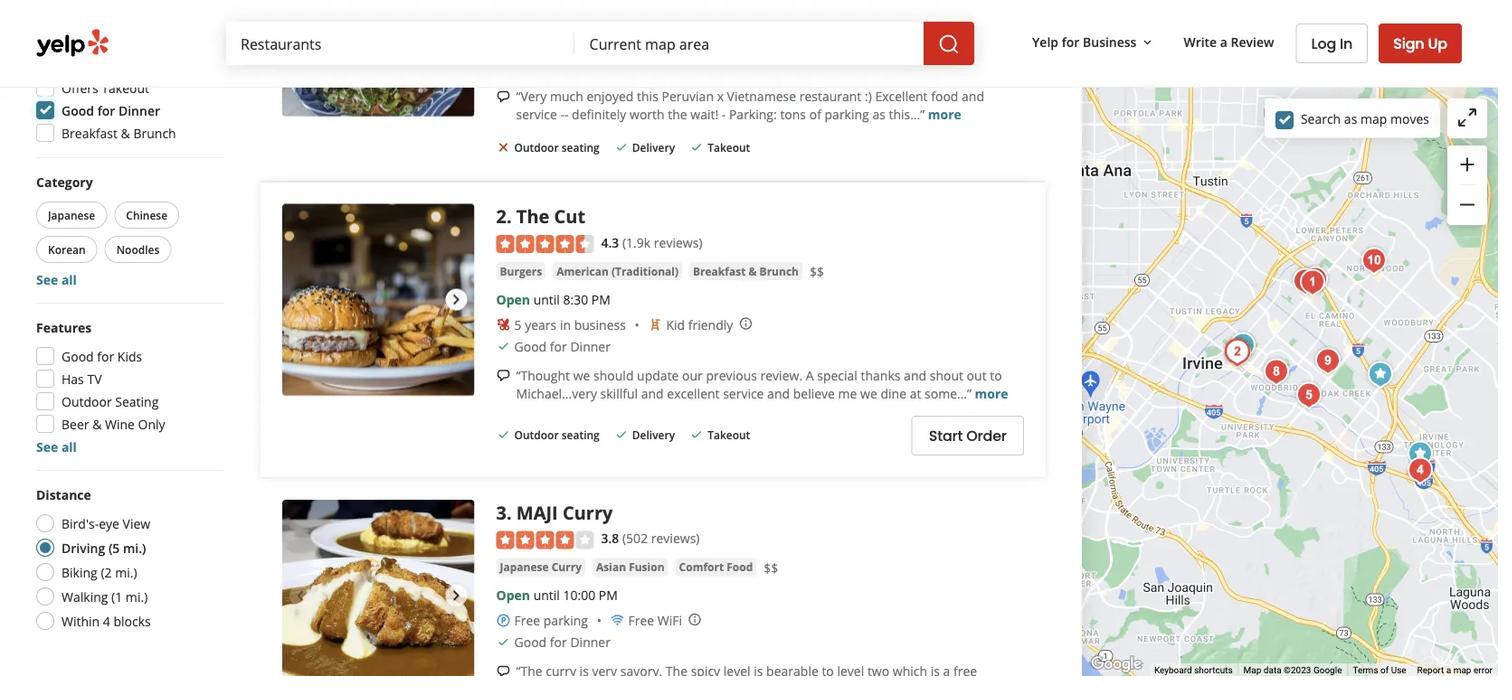 Task type: vqa. For each thing, say whether or not it's contained in the screenshot.
"Thought we should update our previous review.  A special thanks and shout out to Michael...very skillful and excellent service and believe me we dine at some…"
yes



Task type: locate. For each thing, give the bounding box(es) containing it.
search image
[[938, 34, 960, 55]]

wait!
[[691, 105, 718, 123]]

16 checkmark v2 image
[[690, 140, 704, 155], [614, 428, 629, 442], [690, 428, 704, 442]]

None search field
[[226, 22, 978, 65]]

3 until from the top
[[533, 587, 560, 604]]

0 vertical spatial previous image
[[289, 10, 311, 32]]

0 horizontal spatial free
[[514, 612, 540, 629]]

reviews) for 3 . maji curry
[[651, 530, 700, 547]]

see all button down korean button
[[36, 271, 77, 288]]

4.3 (1.9k reviews)
[[601, 234, 703, 251]]

seating down michael...very
[[562, 428, 600, 443]]

2 . the cut
[[496, 204, 585, 229]]

asian fusion link
[[593, 558, 668, 577]]

more link for this…"
[[928, 105, 962, 123]]

16 years in business v2 image
[[496, 318, 511, 332]]

dine
[[881, 385, 907, 402]]

mins
[[612, 58, 641, 76]]

0 vertical spatial $$
[[810, 263, 824, 280]]

driving
[[62, 540, 105, 557]]

0 vertical spatial outdoor seating
[[514, 140, 600, 155]]

0 vertical spatial 16 speech v2 image
[[496, 89, 511, 104]]

a for write
[[1220, 33, 1228, 50]]

japanese down 3.8 star rating image
[[500, 560, 549, 575]]

for left the kids
[[97, 348, 114, 365]]

1 horizontal spatial of
[[1381, 665, 1389, 676]]

and inside "very much enjoyed this peruvian x vietnamese restaurant :) excellent food and service -- definitely worth the wait!  - parking: tons of parking as this…"
[[962, 87, 984, 105]]

súp noodle bar by kei concepts image
[[282, 0, 475, 117], [1295, 265, 1331, 301]]

none field near
[[589, 33, 909, 53]]

2 see all button from the top
[[36, 438, 77, 456]]

and right food
[[962, 87, 984, 105]]

1 vertical spatial more link
[[975, 385, 1008, 402]]

now
[[97, 11, 124, 28]]

delivery for 16 checkmark v2 icon over 3
[[632, 428, 675, 443]]

2 slideshow element from the top
[[282, 204, 475, 396]]

$$ right breakfast & brunch 'button'
[[810, 263, 824, 280]]

mi.) for driving (5 mi.)
[[123, 540, 146, 557]]

a inside write a review 'link'
[[1220, 33, 1228, 50]]

2 vertical spatial dinner
[[570, 634, 611, 651]]

log
[[1311, 33, 1336, 54]]

offers for offers delivery
[[62, 34, 98, 51]]

1 all from the top
[[61, 271, 77, 288]]

10:00
[[563, 587, 595, 604]]

offers down "open now" at the top left
[[62, 34, 98, 51]]

japanese curry button
[[496, 558, 585, 577]]

1 vertical spatial outdoor
[[62, 393, 112, 410]]

see all for features
[[36, 438, 77, 456]]

2 none field from the left
[[589, 33, 909, 53]]

1 horizontal spatial japanese
[[500, 560, 549, 575]]

dinner for 3 . maji curry
[[570, 634, 611, 651]]

0 vertical spatial .
[[507, 204, 512, 229]]

1 until from the top
[[533, 11, 560, 29]]

1 horizontal spatial none field
[[589, 33, 909, 53]]

16 speech v2 image
[[496, 665, 511, 677]]

0 vertical spatial all
[[61, 271, 77, 288]]

1 vertical spatial seating
[[562, 428, 600, 443]]

log in link
[[1296, 24, 1368, 63]]

delivery
[[102, 34, 149, 51], [632, 140, 675, 155], [632, 428, 675, 443]]

as left this…"
[[872, 105, 886, 123]]

good
[[62, 102, 94, 119], [514, 338, 547, 355], [62, 348, 94, 365], [514, 634, 547, 651]]

1 vertical spatial previous image
[[289, 585, 311, 607]]

2 . from the top
[[507, 500, 512, 525]]

1 horizontal spatial free
[[628, 612, 654, 629]]

0 vertical spatial next image
[[446, 10, 467, 32]]

16 free wifi v2 image
[[610, 614, 625, 628]]

2
[[496, 204, 507, 229]]

open until 9:00 pm
[[496, 11, 611, 29]]

16 speech v2 image left "very
[[496, 89, 511, 104]]

map data ©2023 google
[[1244, 665, 1342, 676]]

1 outdoor seating from the top
[[514, 140, 600, 155]]

1 horizontal spatial more link
[[975, 385, 1008, 402]]

until up casual dining
[[533, 11, 560, 29]]

1 vertical spatial more
[[975, 385, 1008, 402]]

more down food
[[928, 105, 962, 123]]

japanese for japanese curry
[[500, 560, 549, 575]]

1 vertical spatial pm
[[592, 291, 611, 308]]

16 checkmark v2 image down excellent
[[690, 428, 704, 442]]

japanese
[[48, 208, 95, 223], [500, 560, 549, 575]]

open up '5'
[[496, 291, 530, 308]]

2 previous image from the top
[[289, 585, 311, 607]]

1 offers from the top
[[62, 34, 98, 51]]

$$ right food
[[764, 559, 778, 577]]

outdoor right 16 close v2 icon
[[514, 140, 559, 155]]

1 vertical spatial .
[[507, 500, 512, 525]]

breakfast down offers takeout
[[62, 124, 118, 142]]

16 parking v2 image
[[496, 614, 511, 628]]

2 horizontal spatial &
[[749, 264, 757, 279]]

breakfast & brunch up friendly
[[693, 264, 799, 279]]

1 - from the left
[[560, 105, 565, 123]]

the
[[516, 204, 549, 229]]

delivery down the 'skillful' in the left of the page
[[632, 428, 675, 443]]

open until 8:30 pm
[[496, 291, 611, 308]]

as inside "very much enjoyed this peruvian x vietnamese restaurant :) excellent food and service -- definitely worth the wait!  - parking: tons of parking as this…"
[[872, 105, 886, 123]]

cut
[[554, 204, 585, 229]]

mi.) right (1
[[126, 588, 148, 606]]

1 vertical spatial breakfast & brunch
[[693, 264, 799, 279]]

0 vertical spatial more link
[[928, 105, 962, 123]]

open up casual
[[496, 11, 530, 29]]

0 horizontal spatial japanese
[[48, 208, 95, 223]]

good for dinner down "free parking"
[[514, 634, 611, 651]]

1 vertical spatial súp noodle bar by kei concepts image
[[1295, 265, 1331, 301]]

shout
[[930, 367, 963, 384]]

see all button down beer
[[36, 438, 77, 456]]

a right report
[[1446, 665, 1451, 676]]

2 vertical spatial delivery
[[632, 428, 675, 443]]

None field
[[241, 33, 560, 53], [589, 33, 909, 53]]

outdoor inside 'group'
[[62, 393, 112, 410]]

zoom out image
[[1457, 194, 1478, 216]]

our
[[682, 367, 703, 384]]

dinner down 16 free wifi v2 image
[[570, 634, 611, 651]]

see
[[36, 271, 58, 288], [36, 438, 58, 456]]

outdoor seating down michael...very
[[514, 428, 600, 443]]

0 vertical spatial breakfast & brunch
[[62, 124, 176, 142]]

free for free parking
[[514, 612, 540, 629]]

this…"
[[889, 105, 925, 123]]

search as map moves
[[1301, 110, 1429, 127]]

group
[[1447, 146, 1487, 225], [33, 173, 224, 289], [31, 318, 224, 456]]

1 vertical spatial service
[[723, 385, 764, 402]]

.
[[507, 204, 512, 229], [507, 500, 512, 525]]

the stand - american classics redefined image
[[1291, 378, 1327, 414]]

as right search
[[1344, 110, 1357, 127]]

1 16 speech v2 image from the top
[[496, 89, 511, 104]]

brunch
[[133, 124, 176, 142], [760, 264, 799, 279]]

wifi
[[658, 612, 682, 629]]

0 vertical spatial slideshow element
[[282, 0, 475, 117]]

outdoor down michael...very
[[514, 428, 559, 443]]

biking
[[62, 564, 97, 581]]

brunch inside 'button'
[[760, 264, 799, 279]]

1 vertical spatial parking
[[544, 612, 588, 629]]

seating down definitely
[[562, 140, 600, 155]]

1 vertical spatial a
[[1446, 665, 1451, 676]]

service down "very
[[516, 105, 557, 123]]

of inside "very much enjoyed this peruvian x vietnamese restaurant :) excellent food and service -- definitely worth the wait!  - parking: tons of parking as this…"
[[809, 105, 821, 123]]

expand map image
[[1457, 107, 1478, 128]]

0 horizontal spatial &
[[92, 416, 102, 433]]

good for dinner down in
[[514, 338, 611, 355]]

the cut image
[[282, 204, 475, 396]]

2 free from the left
[[628, 612, 654, 629]]

0 vertical spatial map
[[1361, 110, 1387, 127]]

1 vertical spatial offers
[[62, 79, 98, 96]]

free for free wifi
[[628, 612, 654, 629]]

open for open until 10:00 pm
[[496, 587, 530, 604]]

until up "free parking"
[[533, 587, 560, 604]]

next image for open until 8:30 pm
[[446, 289, 467, 311]]

1 vertical spatial map
[[1454, 665, 1471, 676]]

and down update
[[641, 385, 664, 402]]

hako image
[[1356, 243, 1392, 279]]

1 vertical spatial outdoor seating
[[514, 428, 600, 443]]

0 horizontal spatial $$
[[764, 559, 778, 577]]

Find text field
[[241, 33, 560, 53]]

biking (2 mi.)
[[62, 564, 137, 581]]

mi.) for biking (2 mi.)
[[115, 564, 137, 581]]

all down beer
[[61, 438, 77, 456]]

0 horizontal spatial breakfast
[[62, 124, 118, 142]]

2 see from the top
[[36, 438, 58, 456]]

0 horizontal spatial breakfast & brunch
[[62, 124, 176, 142]]

good down years
[[514, 338, 547, 355]]

1 vertical spatial of
[[1381, 665, 1389, 676]]

open until 10:00 pm
[[496, 587, 618, 604]]

9:00
[[563, 11, 588, 29]]

see all down beer
[[36, 438, 77, 456]]

previous image
[[289, 289, 311, 311]]

2 vertical spatial good for dinner
[[514, 634, 611, 651]]

16 checkmark v2 image
[[614, 140, 629, 155], [496, 339, 511, 354], [496, 428, 511, 442], [496, 636, 511, 650]]

more link
[[928, 105, 962, 123], [975, 385, 1008, 402]]

all down korean button
[[61, 271, 77, 288]]

1 horizontal spatial map
[[1454, 665, 1471, 676]]

as
[[872, 105, 886, 123], [1344, 110, 1357, 127]]

1 vertical spatial breakfast
[[693, 264, 746, 279]]

takeout down excellent
[[708, 428, 750, 443]]

$$ for the cut
[[810, 263, 824, 280]]

more down to
[[975, 385, 1008, 402]]

of left use
[[1381, 665, 1389, 676]]

service
[[516, 105, 557, 123], [723, 385, 764, 402]]

1 free from the left
[[514, 612, 540, 629]]

maji curry image
[[1287, 264, 1323, 300]]

has tv
[[62, 370, 102, 388]]

order
[[966, 426, 1007, 446]]

pm right '9:00'
[[592, 11, 611, 29]]

distance
[[36, 486, 91, 503]]

"very much enjoyed this peruvian x vietnamese restaurant :) excellent food and service -- definitely worth the wait!  - parking: tons of parking as this…"
[[516, 87, 984, 123]]

open
[[62, 11, 94, 28], [496, 11, 530, 29], [496, 291, 530, 308], [496, 587, 530, 604]]

dinner down business
[[570, 338, 611, 355]]

0 vertical spatial see all button
[[36, 271, 77, 288]]

google
[[1313, 665, 1342, 676]]

time:
[[569, 58, 599, 76]]

2 vertical spatial slideshow element
[[282, 500, 475, 677]]

japanese for japanese
[[48, 208, 95, 223]]

map
[[1244, 665, 1261, 676]]

2 see all from the top
[[36, 438, 77, 456]]

"thought we should update our previous review.  a special thanks and shout out to michael...very skillful and excellent service and believe me we dine at some…"
[[516, 367, 1002, 402]]

1 . from the top
[[507, 204, 512, 229]]

0 vertical spatial parking
[[825, 105, 869, 123]]

1 see from the top
[[36, 271, 58, 288]]

0 horizontal spatial as
[[872, 105, 886, 123]]

takeout down reservations
[[102, 79, 149, 96]]

japanese inside button
[[500, 560, 549, 575]]

open for open until 9:00 pm
[[496, 11, 530, 29]]

1 slideshow element from the top
[[282, 0, 475, 117]]

more link down food
[[928, 105, 962, 123]]

0 horizontal spatial a
[[1220, 33, 1228, 50]]

1 vertical spatial see
[[36, 438, 58, 456]]

slideshow element for 2
[[282, 204, 475, 396]]

16 checkmark v2 image down 16 years in business v2 icon
[[496, 339, 511, 354]]

google image
[[1086, 653, 1146, 677]]

dave & buster's irvine image
[[1402, 437, 1438, 473]]

1 horizontal spatial more
[[975, 385, 1008, 402]]

for right 'yelp'
[[1062, 33, 1080, 50]]

2 outdoor seating from the top
[[514, 428, 600, 443]]

1 vertical spatial mi.)
[[115, 564, 137, 581]]

0 vertical spatial see
[[36, 271, 58, 288]]

reviews) up comfort
[[651, 530, 700, 547]]

0 vertical spatial mi.)
[[123, 540, 146, 557]]

1 vertical spatial japanese
[[500, 560, 549, 575]]

see down korean button
[[36, 271, 58, 288]]

1 horizontal spatial brunch
[[760, 264, 799, 279]]

2 next image from the top
[[446, 289, 467, 311]]

dinner down offers takeout
[[118, 102, 160, 119]]

kid friendly
[[666, 316, 733, 333]]

option group
[[31, 486, 224, 636]]

0 horizontal spatial súp noodle bar by kei concepts image
[[282, 0, 475, 117]]

3.8
[[601, 530, 619, 547]]

info icon image
[[739, 317, 753, 331], [739, 317, 753, 331], [688, 613, 702, 627], [688, 613, 702, 627]]

1 previous image from the top
[[289, 10, 311, 32]]

16 speech v2 image left "thought
[[496, 369, 511, 383]]

free right '16 parking v2' image
[[514, 612, 540, 629]]

maji
[[516, 500, 558, 525]]

16 clock v2 image
[[496, 60, 511, 74]]

see all button for features
[[36, 438, 77, 456]]

0 vertical spatial service
[[516, 105, 557, 123]]

review
[[1231, 33, 1274, 50]]

1 vertical spatial brunch
[[760, 264, 799, 279]]

0 vertical spatial offers
[[62, 34, 98, 51]]

slideshow element for 3
[[282, 500, 475, 677]]

0 horizontal spatial none field
[[241, 33, 560, 53]]

group containing features
[[31, 318, 224, 456]]

. left the maji
[[507, 500, 512, 525]]

mi.) right (2
[[115, 564, 137, 581]]

the cut link
[[516, 204, 585, 229]]

good for dinner for 3 . maji curry
[[514, 634, 611, 651]]

previous image for open until 9:00 pm
[[289, 10, 311, 32]]

next image
[[446, 585, 467, 607]]

zoom in image
[[1457, 154, 1478, 175]]

-
[[560, 105, 565, 123], [564, 105, 569, 123], [722, 105, 726, 123]]

parking:
[[729, 105, 777, 123]]

1 horizontal spatial parking
[[825, 105, 869, 123]]

we up michael...very
[[573, 367, 590, 384]]

1 vertical spatial 16 speech v2 image
[[496, 369, 511, 383]]

option group containing distance
[[31, 486, 224, 636]]

(1
[[111, 588, 122, 606]]

curry up 3.8
[[563, 500, 613, 525]]

open left now on the left top
[[62, 11, 94, 28]]

curry
[[563, 500, 613, 525], [552, 560, 582, 575]]

tons
[[780, 105, 806, 123]]

16 speech v2 image
[[496, 89, 511, 104], [496, 369, 511, 383]]

2 vertical spatial pm
[[599, 587, 618, 604]]

see all down korean button
[[36, 271, 77, 288]]

2 all from the top
[[61, 438, 77, 456]]

at
[[910, 385, 921, 402]]

previous
[[706, 367, 757, 384]]

we
[[573, 367, 590, 384], [860, 385, 877, 402]]

16 kid friendly v2 image
[[648, 318, 663, 332]]

2 vertical spatial takeout
[[708, 428, 750, 443]]

a for report
[[1446, 665, 1451, 676]]

until up years
[[533, 291, 560, 308]]

1 horizontal spatial $$
[[810, 263, 824, 280]]

2 offers from the top
[[62, 79, 98, 96]]

1 see all from the top
[[36, 271, 77, 288]]

japanese inside button
[[48, 208, 95, 223]]

0 vertical spatial until
[[533, 11, 560, 29]]

parking down "restaurant"
[[825, 105, 869, 123]]

map left moves
[[1361, 110, 1387, 127]]

good up has tv
[[62, 348, 94, 365]]

see up distance
[[36, 438, 58, 456]]

open up '16 parking v2' image
[[496, 587, 530, 604]]

$$ for maji curry
[[764, 559, 778, 577]]

previous image for open until 10:00 pm
[[289, 585, 311, 607]]

of
[[809, 105, 821, 123], [1381, 665, 1389, 676]]

start
[[929, 426, 963, 446]]

1 next image from the top
[[446, 10, 467, 32]]

2 until from the top
[[533, 291, 560, 308]]

1 vertical spatial until
[[533, 291, 560, 308]]

yelp for business
[[1032, 33, 1137, 50]]

years
[[525, 316, 557, 333]]

a right "write"
[[1220, 33, 1228, 50]]

1 vertical spatial all
[[61, 438, 77, 456]]

pm up 16 free wifi v2 image
[[599, 587, 618, 604]]

noodles button
[[105, 236, 171, 263]]

1 vertical spatial reviews)
[[651, 530, 700, 547]]

16 checkmark v2 image down wait!
[[690, 140, 704, 155]]

asian fusion button
[[593, 558, 668, 577]]

service down previous
[[723, 385, 764, 402]]

1 vertical spatial &
[[749, 264, 757, 279]]

more for this…"
[[928, 105, 962, 123]]

for down "free parking"
[[550, 634, 567, 651]]

next image
[[446, 10, 467, 32], [446, 289, 467, 311]]

16 checkmark v2 image down '16 parking v2' image
[[496, 636, 511, 650]]

breakfast & brunch down offers takeout
[[62, 124, 176, 142]]

live
[[514, 58, 538, 76]]

0 horizontal spatial more link
[[928, 105, 962, 123]]

walking
[[62, 588, 108, 606]]

curry up open until 10:00 pm
[[552, 560, 582, 575]]

0 vertical spatial &
[[121, 124, 130, 142]]

breakfast inside 'button'
[[693, 264, 746, 279]]

more link down to
[[975, 385, 1008, 402]]

we right "me"
[[860, 385, 877, 402]]

japanese down category in the left of the page
[[48, 208, 95, 223]]

0 horizontal spatial service
[[516, 105, 557, 123]]

none field find
[[241, 33, 560, 53]]

1 seating from the top
[[562, 140, 600, 155]]

2 vertical spatial mi.)
[[126, 588, 148, 606]]

0 horizontal spatial parking
[[544, 612, 588, 629]]

mi.) right (5
[[123, 540, 146, 557]]

good down offers takeout
[[62, 102, 94, 119]]

1 none field from the left
[[241, 33, 560, 53]]

pm
[[592, 11, 611, 29], [592, 291, 611, 308], [599, 587, 618, 604]]

0 vertical spatial a
[[1220, 33, 1228, 50]]

map left error
[[1454, 665, 1471, 676]]

for inside button
[[1062, 33, 1080, 50]]

1 see all button from the top
[[36, 271, 77, 288]]

1 horizontal spatial &
[[121, 124, 130, 142]]

0 horizontal spatial of
[[809, 105, 821, 123]]

for down in
[[550, 338, 567, 355]]

1 vertical spatial next image
[[446, 289, 467, 311]]

dinner for 2 . the cut
[[570, 338, 611, 355]]

16 speech v2 image for "thought
[[496, 369, 511, 383]]

0 vertical spatial japanese
[[48, 208, 95, 223]]

delivery down 'worth'
[[632, 140, 675, 155]]

reviews) right (1.9k
[[654, 234, 703, 251]]

michael...very
[[516, 385, 597, 402]]

2 16 speech v2 image from the top
[[496, 369, 511, 383]]

mi.)
[[123, 540, 146, 557], [115, 564, 137, 581], [126, 588, 148, 606]]

more link for some…"
[[975, 385, 1008, 402]]

see for features
[[36, 438, 58, 456]]

delivery down now on the left top
[[102, 34, 149, 51]]

outdoor seating down much
[[514, 140, 600, 155]]

burnt crumbs image
[[1402, 453, 1438, 489]]

offers down reservations
[[62, 79, 98, 96]]

1 vertical spatial $$
[[764, 559, 778, 577]]

breakfast & brunch link
[[689, 262, 802, 280]]

outdoor down has tv
[[62, 393, 112, 410]]

takeout down parking:
[[708, 140, 750, 155]]

map for moves
[[1361, 110, 1387, 127]]

1 horizontal spatial service
[[723, 385, 764, 402]]

free right 16 free wifi v2 image
[[628, 612, 654, 629]]

view
[[123, 515, 150, 532]]

2 vertical spatial &
[[92, 416, 102, 433]]

see for category
[[36, 271, 58, 288]]

previous image
[[289, 10, 311, 32], [289, 585, 311, 607]]

breakfast up friendly
[[693, 264, 746, 279]]

good for dinner down offers takeout
[[62, 102, 160, 119]]

slideshow element
[[282, 0, 475, 117], [282, 204, 475, 396], [282, 500, 475, 677]]

1 vertical spatial see all
[[36, 438, 77, 456]]

1 horizontal spatial as
[[1344, 110, 1357, 127]]

. left "the"
[[507, 204, 512, 229]]

16 checkmark v2 image for 16 close v2 icon
[[690, 140, 704, 155]]

1 vertical spatial see all button
[[36, 438, 77, 456]]

blocks
[[113, 613, 151, 630]]

3 slideshow element from the top
[[282, 500, 475, 677]]

pm up business
[[592, 291, 611, 308]]

moves
[[1390, 110, 1429, 127]]

eye
[[99, 515, 119, 532]]

parking down open until 10:00 pm
[[544, 612, 588, 629]]

"very
[[516, 87, 547, 105]]

all for category
[[61, 271, 77, 288]]

$$
[[810, 263, 824, 280], [764, 559, 778, 577]]

1 horizontal spatial breakfast & brunch
[[693, 264, 799, 279]]

2 vertical spatial until
[[533, 587, 560, 604]]

0 vertical spatial see all
[[36, 271, 77, 288]]

of right tons
[[809, 105, 821, 123]]



Task type: describe. For each thing, give the bounding box(es) containing it.
5 years in business
[[514, 316, 626, 333]]

5
[[514, 316, 522, 333]]

sessions west coast deli image
[[1258, 354, 1295, 390]]

the cut image
[[1219, 334, 1256, 370]]

believe
[[793, 385, 835, 402]]

2 vertical spatial outdoor
[[514, 428, 559, 443]]

Near text field
[[589, 33, 909, 53]]

friendly
[[688, 316, 733, 333]]

3 - from the left
[[722, 105, 726, 123]]

chan chan food house image
[[1297, 262, 1333, 298]]

. for 2
[[507, 204, 512, 229]]

(5
[[108, 540, 120, 557]]

0 vertical spatial súp noodle bar by kei concepts image
[[282, 0, 475, 117]]

thanks
[[861, 367, 901, 384]]

outdoor seating for 16 close v2 icon
[[514, 140, 600, 155]]

can
[[676, 37, 697, 54]]

eat
[[701, 37, 719, 54]]

sign up
[[1393, 33, 1447, 53]]

all for features
[[61, 438, 77, 456]]

within
[[62, 613, 100, 630]]

kid
[[666, 316, 685, 333]]

group containing category
[[33, 173, 224, 289]]

up
[[1428, 33, 1447, 53]]

outdoor seating for 16 checkmark v2 icon over 3
[[514, 428, 600, 443]]

korean
[[48, 242, 86, 257]]

0 vertical spatial takeout
[[102, 79, 149, 96]]

definitely
[[572, 105, 626, 123]]

comfort food link
[[675, 558, 757, 577]]

terms of use link
[[1353, 665, 1406, 676]]

for down offers takeout
[[97, 102, 115, 119]]

asian
[[596, 560, 626, 575]]

0 vertical spatial delivery
[[102, 34, 149, 51]]

pm for cut
[[592, 291, 611, 308]]

16 checkmark v2 image down definitely
[[614, 140, 629, 155]]

©2023
[[1284, 665, 1311, 676]]

and down "review."
[[767, 385, 790, 402]]

chipotle mexican grill image
[[1225, 328, 1261, 364]]

beer & wine only
[[62, 416, 165, 433]]

chinese
[[126, 208, 167, 223]]

good for dinner for 2 . the cut
[[514, 338, 611, 355]]

16 chevron down v2 image
[[1140, 35, 1155, 50]]

1 vertical spatial takeout
[[708, 140, 750, 155]]

special
[[817, 367, 858, 384]]

denny's image
[[1362, 357, 1399, 393]]

should
[[593, 367, 634, 384]]

bird's-eye view
[[62, 515, 150, 532]]

. for 3
[[507, 500, 512, 525]]

& inside breakfast & brunch 'button'
[[749, 264, 757, 279]]

american (traditional)
[[557, 264, 679, 279]]

chinese button
[[114, 202, 179, 229]]

pm for curry
[[599, 587, 618, 604]]

:)
[[865, 87, 872, 105]]

map region
[[879, 6, 1498, 677]]

3 . maji curry
[[496, 500, 613, 525]]

yuk dae jang - irvine image
[[1220, 335, 1257, 371]]

0
[[602, 58, 609, 76]]

open for open now
[[62, 11, 94, 28]]

16 speech v2 image for "very
[[496, 89, 511, 104]]

japanese button
[[36, 202, 107, 229]]

seating
[[115, 393, 159, 410]]

16 close v2 image
[[496, 140, 511, 155]]

burgers
[[500, 264, 542, 279]]

food
[[931, 87, 958, 105]]

3.8 star rating image
[[496, 531, 594, 549]]

skillful
[[600, 385, 638, 402]]

16 checkmark v2 image down the 'skillful' in the left of the page
[[614, 428, 629, 442]]

0 vertical spatial breakfast
[[62, 124, 118, 142]]

more for some…"
[[975, 385, 1008, 402]]

use
[[1391, 665, 1406, 676]]

within 4 blocks
[[62, 613, 151, 630]]

16 all you can eat v2 image
[[616, 38, 630, 53]]

mi.) for walking (1 mi.)
[[126, 588, 148, 606]]

16 checkmark v2 image for 16 checkmark v2 icon over 3
[[690, 428, 704, 442]]

see all for category
[[36, 271, 77, 288]]

good for kids
[[62, 348, 142, 365]]

fusion
[[629, 560, 665, 575]]

terms
[[1353, 665, 1378, 676]]

breakfast & brunch button
[[689, 262, 802, 280]]

comfort
[[679, 560, 724, 575]]

reviews) for 2 . the cut
[[654, 234, 703, 251]]

and up at at the bottom of page
[[904, 367, 926, 384]]

in
[[560, 316, 571, 333]]

see all button for category
[[36, 271, 77, 288]]

& inside 'group'
[[92, 416, 102, 433]]

delivery for 16 close v2 icon
[[632, 140, 675, 155]]

tv
[[87, 370, 102, 388]]

vietnamese
[[727, 87, 796, 105]]

asian fusion
[[596, 560, 665, 575]]

map for error
[[1454, 665, 1471, 676]]

business
[[1083, 33, 1137, 50]]

1 horizontal spatial súp noodle bar by kei concepts image
[[1295, 265, 1331, 301]]

3.8 (502 reviews)
[[601, 530, 700, 547]]

japanese curry link
[[496, 558, 585, 577]]

comfort food
[[679, 560, 753, 575]]

dining
[[557, 37, 593, 54]]

16 checkmark v2 image up 3
[[496, 428, 511, 442]]

write a review
[[1184, 33, 1274, 50]]

4.3 star rating image
[[496, 235, 594, 253]]

out
[[967, 367, 987, 384]]

2 - from the left
[[564, 105, 569, 123]]

japanese curry
[[500, 560, 582, 575]]

until for maji
[[533, 587, 560, 604]]

american (traditional) button
[[553, 262, 682, 280]]

wine
[[105, 416, 135, 433]]

4.3
[[601, 234, 619, 251]]

noodology image
[[1310, 343, 1346, 380]]

open for open until 8:30 pm
[[496, 291, 530, 308]]

good down "free parking"
[[514, 634, 547, 651]]

enjoyed
[[587, 87, 634, 105]]

service inside "very much enjoyed this peruvian x vietnamese restaurant :) excellent food and service -- definitely worth the wait!  - parking: tons of parking as this…"
[[516, 105, 557, 123]]

start order
[[929, 426, 1007, 446]]

yelp for business button
[[1025, 25, 1162, 58]]

service inside "thought we should update our previous review.  a special thanks and shout out to michael...very skillful and excellent service and believe me we dine at some…"
[[723, 385, 764, 402]]

features
[[36, 319, 92, 336]]

report
[[1417, 665, 1444, 676]]

offers for offers takeout
[[62, 79, 98, 96]]

terms of use
[[1353, 665, 1406, 676]]

0 vertical spatial brunch
[[133, 124, 176, 142]]

open now
[[62, 11, 124, 28]]

maji curry image
[[282, 500, 475, 677]]

1 horizontal spatial we
[[860, 385, 877, 402]]

0 vertical spatial we
[[573, 367, 590, 384]]

casual dining
[[514, 37, 593, 54]]

comfort food button
[[675, 558, 757, 577]]

sign
[[1393, 33, 1424, 53]]

for inside 'group'
[[97, 348, 114, 365]]

until for the
[[533, 291, 560, 308]]

2 seating from the top
[[562, 428, 600, 443]]

curry inside button
[[552, 560, 582, 575]]

in
[[1340, 33, 1353, 54]]

the
[[668, 105, 687, 123]]

0 vertical spatial outdoor
[[514, 140, 559, 155]]

good inside 'group'
[[62, 348, 94, 365]]

excellent
[[667, 385, 720, 402]]

search
[[1301, 110, 1341, 127]]

3
[[496, 500, 507, 525]]

next image for open until 9:00 pm
[[446, 10, 467, 32]]

report a map error
[[1417, 665, 1493, 676]]

0 vertical spatial pm
[[592, 11, 611, 29]]

0 vertical spatial dinner
[[118, 102, 160, 119]]

0 vertical spatial curry
[[563, 500, 613, 525]]

peruvian
[[662, 87, 714, 105]]

0 vertical spatial good for dinner
[[62, 102, 160, 119]]

breakfast & brunch inside 'button'
[[693, 264, 799, 279]]

parking inside "very much enjoyed this peruvian x vietnamese restaurant :) excellent food and service -- definitely worth the wait!  - parking: tons of parking as this…"
[[825, 105, 869, 123]]

bird's-
[[62, 515, 99, 532]]

you
[[651, 37, 673, 54]]

offers takeout
[[62, 79, 149, 96]]

(2
[[101, 564, 112, 581]]

restaurant
[[799, 87, 862, 105]]

free wifi
[[628, 612, 682, 629]]

beer
[[62, 416, 89, 433]]



